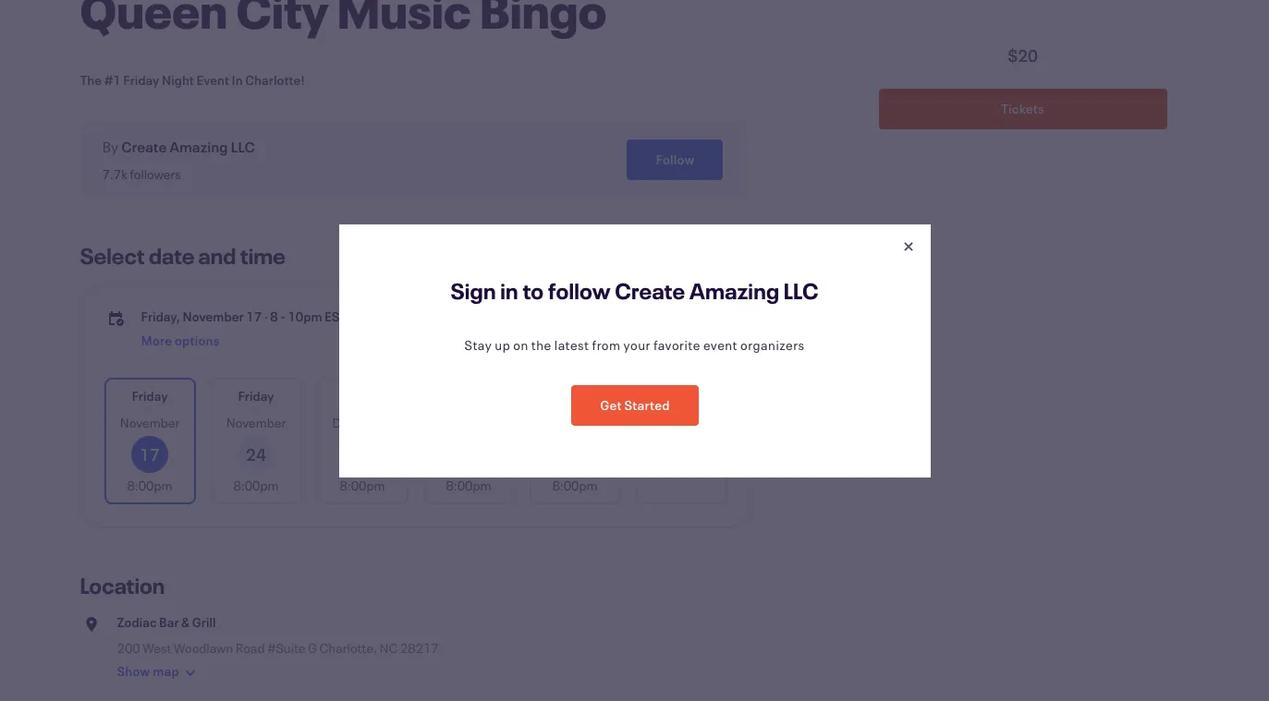 Task type: vqa. For each thing, say whether or not it's contained in the screenshot.
Get Started button
yes



Task type: describe. For each thing, give the bounding box(es) containing it.
and
[[198, 241, 236, 271]]

5 8:00pm from the left
[[552, 477, 598, 495]]

follow
[[548, 276, 611, 306]]

more options
[[659, 436, 703, 474]]

in
[[500, 276, 519, 306]]

24
[[246, 444, 266, 466]]

started
[[624, 396, 670, 414]]

1 horizontal spatial 17
[[246, 308, 262, 325]]

organizer profile element
[[80, 121, 746, 199]]

road
[[236, 640, 265, 657]]

28217
[[400, 640, 439, 657]]

up
[[495, 336, 511, 354]]

stay up on the latest from your favorite event organizers
[[465, 336, 805, 354]]

event
[[196, 71, 229, 89]]

create inside alert dialog
[[615, 276, 685, 306]]

sign
[[451, 276, 496, 306]]

friday,
[[141, 308, 180, 325]]

the
[[531, 336, 552, 354]]

select
[[80, 241, 145, 271]]

200
[[117, 640, 140, 657]]

by
[[102, 137, 119, 156]]

amazing inside alert dialog
[[690, 276, 780, 306]]

g
[[308, 640, 317, 657]]

friday up '24'
[[238, 387, 274, 405]]

woodlawn
[[174, 640, 233, 657]]

8
[[270, 308, 278, 325]]

-
[[280, 308, 286, 325]]

2 december from the left
[[545, 414, 605, 432]]

sign in to follow create amazing llc
[[451, 276, 819, 306]]

location
[[80, 571, 165, 601]]

night
[[162, 71, 194, 89]]

more
[[665, 436, 695, 453]]

your
[[624, 336, 651, 354]]

by create amazing llc 7.7k followers
[[102, 137, 255, 183]]

the #1 friday night event in charlotte!
[[80, 71, 305, 89]]

friday, november 17 · 8 - 10pm est
[[141, 308, 347, 325]]

zodiac bar & grill 200 west woodlawn road #suite g charlotte, nc 28217
[[117, 614, 439, 657]]

the
[[80, 71, 102, 89]]

7.7k
[[102, 165, 127, 183]]

create inside by create amazing llc 7.7k followers
[[121, 137, 167, 156]]

charlotte!
[[245, 71, 305, 89]]

followers
[[130, 165, 181, 183]]

amazing inside by create amazing llc 7.7k followers
[[170, 137, 228, 156]]

est
[[325, 308, 347, 325]]

get started
[[600, 396, 670, 414]]

1 8:00pm from the left
[[127, 477, 172, 495]]

get
[[600, 396, 622, 414]]

1 december from the left
[[332, 414, 392, 432]]

zodiac
[[117, 614, 157, 631]]



Task type: locate. For each thing, give the bounding box(es) containing it.
0 vertical spatial create
[[121, 137, 167, 156]]

nc
[[379, 640, 398, 657]]

llc inside alert dialog
[[784, 276, 819, 306]]

llc down in
[[231, 137, 255, 156]]

1 vertical spatial amazing
[[690, 276, 780, 306]]

grill
[[192, 614, 216, 631]]

on
[[513, 336, 529, 354]]

friday down friday,
[[132, 387, 168, 405]]

amazing
[[170, 137, 228, 156], [690, 276, 780, 306]]

create up your
[[615, 276, 685, 306]]

1 vertical spatial llc
[[784, 276, 819, 306]]

1 vertical spatial 17
[[140, 444, 160, 466]]

event
[[703, 336, 738, 354]]

1 horizontal spatial december
[[545, 414, 605, 432]]

latest
[[555, 336, 589, 354]]

1 vertical spatial create
[[615, 276, 685, 306]]

time
[[240, 241, 286, 271]]

0 vertical spatial 17
[[246, 308, 262, 325]]

0 horizontal spatial 17
[[140, 444, 160, 466]]

1 horizontal spatial create
[[615, 276, 685, 306]]

bar
[[159, 614, 179, 631]]

to
[[523, 276, 544, 306]]

8:00pm
[[127, 477, 172, 495], [233, 477, 279, 495], [340, 477, 385, 495], [446, 477, 491, 495], [552, 477, 598, 495]]

17
[[246, 308, 262, 325], [140, 444, 160, 466]]

sign in to follow create amazing llc alert dialog
[[0, 0, 1269, 702]]

stay
[[465, 336, 492, 354]]

options
[[659, 456, 703, 474]]

friday right #1 in the top of the page
[[123, 71, 159, 89]]

date
[[149, 241, 194, 271]]

4 8:00pm from the left
[[446, 477, 491, 495]]

charlotte,
[[319, 640, 377, 657]]

favorite
[[654, 336, 701, 354]]

friday left get
[[557, 387, 593, 405]]

10pm
[[288, 308, 322, 325]]

more options button
[[637, 380, 725, 503]]

$20
[[1008, 44, 1038, 67]]

llc
[[231, 137, 255, 156], [784, 276, 819, 306]]

organizers
[[741, 336, 805, 354]]

amazing up event
[[690, 276, 780, 306]]

llc inside by create amazing llc 7.7k followers
[[231, 137, 255, 156]]

8:00pm link
[[425, 380, 513, 503]]

november for 24
[[226, 414, 286, 432]]

november
[[183, 308, 244, 325], [120, 414, 180, 432], [226, 414, 286, 432]]

in
[[232, 71, 243, 89]]

create
[[121, 137, 167, 156], [615, 276, 685, 306]]

november for 17
[[120, 414, 180, 432]]

&
[[181, 614, 190, 631]]

#suite
[[267, 640, 306, 657]]

from
[[592, 336, 621, 354]]

0 horizontal spatial create
[[121, 137, 167, 156]]

0 horizontal spatial llc
[[231, 137, 255, 156]]

west
[[143, 640, 171, 657]]

2 8:00pm from the left
[[233, 477, 279, 495]]

0 vertical spatial llc
[[231, 137, 255, 156]]

create up followers
[[121, 137, 167, 156]]

0 vertical spatial amazing
[[170, 137, 228, 156]]

friday
[[123, 71, 159, 89], [132, 387, 168, 405], [238, 387, 274, 405], [557, 387, 593, 405]]

select date and time
[[80, 241, 286, 271]]

0 horizontal spatial amazing
[[170, 137, 228, 156]]

december
[[332, 414, 392, 432], [545, 414, 605, 432]]

get started button
[[571, 385, 698, 426]]

1 horizontal spatial llc
[[784, 276, 819, 306]]

0 horizontal spatial december
[[332, 414, 392, 432]]

1 horizontal spatial amazing
[[690, 276, 780, 306]]

amazing up followers
[[170, 137, 228, 156]]

·
[[264, 308, 268, 325]]

3 8:00pm from the left
[[340, 477, 385, 495]]

llc up organizers
[[784, 276, 819, 306]]

#1
[[104, 71, 121, 89]]



